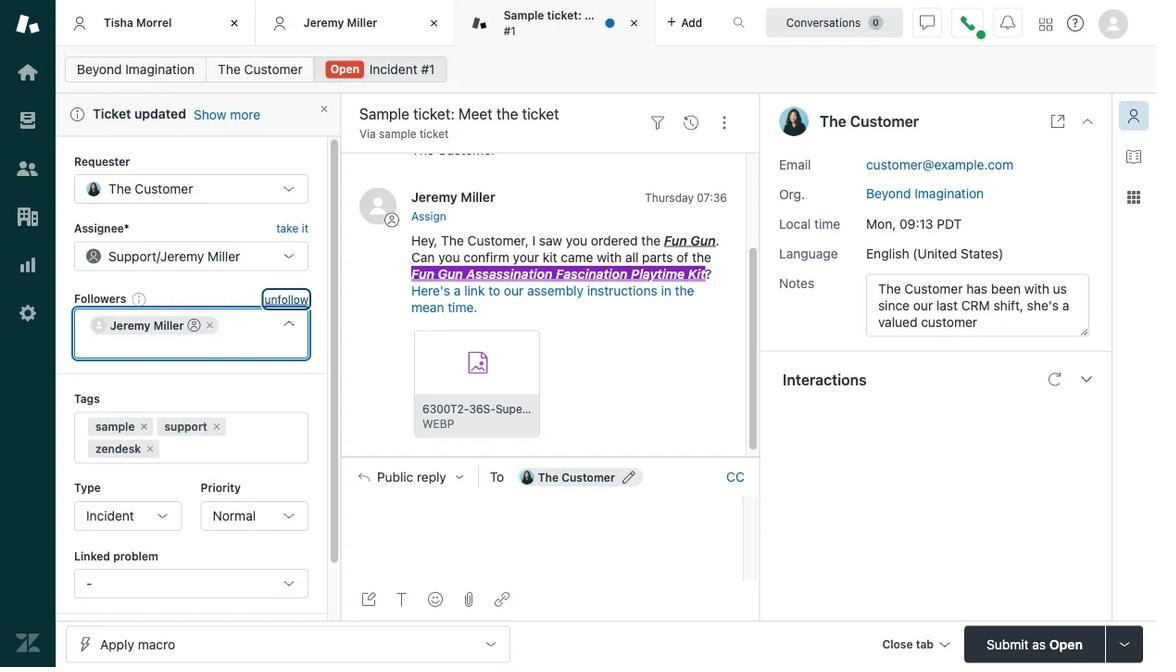 Task type: describe. For each thing, give the bounding box(es) containing it.
requester element
[[74, 174, 309, 204]]

organizations image
[[16, 205, 40, 229]]

sample ticket: meet the ticket #1
[[504, 9, 667, 37]]

1 horizontal spatial gun
[[691, 233, 716, 248]]

conversations
[[787, 16, 861, 29]]

beyond for right the beyond imagination link
[[867, 185, 912, 201]]

add
[[682, 16, 703, 29]]

the customer right user image
[[820, 113, 920, 130]]

assembly
[[527, 283, 584, 298]]

add link (cmd k) image
[[495, 592, 510, 607]]

1 horizontal spatial you
[[566, 233, 588, 248]]

assignee* element
[[74, 241, 309, 271]]

all
[[626, 250, 639, 265]]

apply macro
[[100, 637, 175, 652]]

remove image for zendesk
[[145, 443, 156, 454]]

edit user image
[[623, 471, 636, 484]]

support / jeremy miller
[[108, 248, 240, 263]]

states)
[[961, 246, 1004, 261]]

ticket updated show more
[[93, 106, 261, 122]]

support
[[165, 420, 207, 433]]

to
[[489, 283, 501, 298]]

imagination for the beyond imagination link in "secondary" element
[[125, 62, 195, 77]]

linked problem
[[74, 549, 158, 562]]

tisha morrel tab
[[56, 0, 256, 46]]

here's a link to our assembly instructions in the mean time. link
[[412, 283, 695, 315]]

the right user image
[[820, 113, 847, 130]]

customer@example.com
[[867, 157, 1014, 172]]

normal button
[[201, 501, 309, 530]]

beyond for the beyond imagination link in "secondary" element
[[77, 62, 122, 77]]

info on adding followers image
[[132, 291, 147, 306]]

notes
[[780, 275, 815, 291]]

the customer inside "secondary" element
[[218, 62, 303, 77]]

your
[[513, 250, 540, 265]]

via
[[360, 127, 376, 140]]

customer@example.com image
[[520, 470, 535, 485]]

close image inside tab
[[625, 14, 644, 32]]

take it button
[[276, 218, 309, 237]]

gun inside the . can you confirm your kit came with all parts of the fun gun assassination fascination playtime kit ? here's a link to our assembly instructions in the mean time.
[[438, 266, 463, 282]]

1 horizontal spatial fun
[[664, 233, 688, 248]]

cc button
[[727, 469, 745, 486]]

. can you confirm your kit came with all parts of the fun gun assassination fascination playtime kit ? here's a link to our assembly instructions in the mean time.
[[412, 233, 720, 315]]

avatar image
[[360, 188, 397, 225]]

ticket:
[[547, 9, 582, 22]]

Thursday 07:36 text field
[[645, 191, 728, 204]]

here's
[[412, 283, 451, 298]]

requester
[[74, 154, 130, 167]]

parts
[[643, 250, 673, 265]]

show more button
[[194, 106, 261, 123]]

assign
[[412, 210, 447, 223]]

open inside "secondary" element
[[331, 63, 360, 76]]

as
[[1033, 637, 1047, 652]]

Public reply composer text field
[[350, 497, 738, 536]]

language
[[780, 246, 839, 261]]

jeremy miller tab
[[256, 0, 456, 46]]

0 horizontal spatial sample
[[95, 420, 135, 433]]

customer inside "secondary" element
[[244, 62, 303, 77]]

kit
[[689, 266, 706, 282]]

assassination
[[467, 266, 553, 282]]

of
[[677, 250, 689, 265]]

the customer link
[[206, 57, 315, 83]]

normal
[[213, 508, 256, 523]]

-
[[86, 576, 92, 591]]

webp link
[[414, 331, 541, 439]]

hey, the customer, i saw you ordered the fun gun
[[412, 233, 716, 248]]

unfollow
[[265, 292, 309, 305]]

close image for tisha morrel
[[225, 14, 244, 32]]

alert containing ticket updated
[[56, 94, 341, 137]]

07:36
[[697, 191, 728, 204]]

zendesk image
[[16, 631, 40, 655]]

the customer inside requester element
[[108, 181, 193, 196]]

close tab button
[[874, 626, 958, 666]]

meet
[[585, 9, 612, 22]]

(united
[[913, 246, 958, 261]]

jeremy inside jeremy miller assign
[[412, 189, 458, 204]]

conversations button
[[767, 8, 904, 38]]

ticket inside sample ticket: meet the ticket #1
[[636, 9, 667, 22]]

saw
[[539, 233, 563, 248]]

get started image
[[16, 60, 40, 84]]

tab
[[917, 638, 934, 651]]

followers element
[[74, 308, 309, 358]]

public
[[377, 470, 414, 485]]

jeremy inside assignee* element
[[160, 248, 204, 263]]

updated
[[134, 106, 186, 121]]

beyond imagination for the beyond imagination link in "secondary" element
[[77, 62, 195, 77]]

ordered
[[591, 233, 638, 248]]

assign button
[[412, 208, 447, 225]]

customer up customer@example.com
[[851, 113, 920, 130]]

linked problem element
[[74, 569, 309, 599]]

imagination for right the beyond imagination link
[[915, 185, 985, 201]]

miller inside assignee* element
[[208, 248, 240, 263]]

jeremy miller for jeremy miller option
[[110, 318, 184, 331]]

local
[[780, 216, 811, 231]]

close image for jeremy miller
[[425, 14, 444, 32]]

close ticket collision notification image
[[319, 103, 330, 114]]

the inside sample ticket: meet the ticket #1
[[615, 9, 633, 22]]

english
[[867, 246, 910, 261]]

draft mode image
[[362, 592, 376, 607]]

ticket actions image
[[717, 116, 732, 130]]

problem
[[113, 549, 158, 562]]

customer inside requester element
[[135, 181, 193, 196]]

the inside "secondary" element
[[218, 62, 241, 77]]

pdt
[[937, 216, 962, 231]]

playtime
[[631, 266, 685, 282]]

with
[[597, 250, 622, 265]]

time
[[815, 216, 841, 231]]

jeremy miller assign
[[412, 189, 496, 223]]

1 horizontal spatial beyond imagination link
[[867, 185, 985, 201]]

incident for incident #1
[[370, 62, 418, 77]]

the right hey,
[[441, 233, 464, 248]]

apps image
[[1127, 190, 1142, 205]]

mon, 09:13 pdt
[[867, 216, 962, 231]]

#1 inside "secondary" element
[[421, 62, 435, 77]]

came
[[561, 250, 594, 265]]

can
[[412, 250, 435, 265]]

followers
[[74, 292, 126, 305]]

you inside the . can you confirm your kit came with all parts of the fun gun assassination fascination playtime kit ? here's a link to our assembly instructions in the mean time.
[[439, 250, 460, 265]]

close
[[883, 638, 914, 651]]

mon,
[[867, 216, 897, 231]]



Task type: vqa. For each thing, say whether or not it's contained in the screenshot.
Beyond Imagination 'link' within the Secondary Element
yes



Task type: locate. For each thing, give the bounding box(es) containing it.
priority
[[201, 481, 241, 494]]

beyond imagination for right the beyond imagination link
[[867, 185, 985, 201]]

fun up of
[[664, 233, 688, 248]]

local time
[[780, 216, 841, 231]]

1 horizontal spatial #1
[[504, 24, 516, 37]]

close image right meet
[[625, 14, 644, 32]]

imagination up 'updated'
[[125, 62, 195, 77]]

view more details image
[[1051, 114, 1066, 129]]

0 vertical spatial beyond
[[77, 62, 122, 77]]

0 vertical spatial remove image
[[139, 421, 150, 432]]

the up kit
[[693, 250, 712, 265]]

1 horizontal spatial close image
[[425, 14, 444, 32]]

remove image up zendesk
[[139, 421, 150, 432]]

remove image for sample
[[139, 421, 150, 432]]

views image
[[16, 108, 40, 133]]

1 vertical spatial imagination
[[915, 185, 985, 201]]

0 vertical spatial sample
[[379, 127, 417, 140]]

remove image right user is an agent image
[[204, 319, 215, 330]]

button displays agent's chat status as invisible. image
[[920, 15, 935, 30]]

#1 down sample
[[504, 24, 516, 37]]

fun inside the . can you confirm your kit came with all parts of the fun gun assassination fascination playtime kit ? here's a link to our assembly instructions in the mean time.
[[412, 266, 435, 282]]

0 horizontal spatial jeremy miller
[[110, 318, 184, 331]]

take it
[[276, 221, 309, 234]]

insert emojis image
[[428, 592, 443, 607]]

add attachment image
[[462, 592, 476, 607]]

notifications image
[[1001, 15, 1016, 30]]

you
[[566, 233, 588, 248], [439, 250, 460, 265]]

you right can
[[439, 250, 460, 265]]

zendesk products image
[[1040, 18, 1053, 31]]

0 horizontal spatial fun
[[412, 266, 435, 282]]

1 close image from the left
[[225, 14, 244, 32]]

1 horizontal spatial incident
[[370, 62, 418, 77]]

in
[[661, 283, 672, 298]]

incident button
[[74, 501, 182, 530]]

assignee*
[[74, 221, 129, 234]]

miller right /
[[208, 248, 240, 263]]

cc
[[727, 470, 745, 485]]

close image right the view more details image
[[1081, 114, 1096, 129]]

jeremy miller option
[[90, 316, 219, 334]]

open
[[331, 63, 360, 76], [1050, 637, 1084, 652]]

the up show more button
[[218, 62, 241, 77]]

jeremy miller inside option
[[110, 318, 184, 331]]

miller up 'customer,'
[[461, 189, 496, 204]]

fascination
[[556, 266, 628, 282]]

main element
[[0, 0, 56, 667]]

public reply
[[377, 470, 447, 485]]

imagination inside "secondary" element
[[125, 62, 195, 77]]

jeremy down info on adding followers image
[[110, 318, 151, 331]]

miller up 'incident #1'
[[347, 16, 378, 29]]

0 horizontal spatial incident
[[86, 508, 134, 523]]

user is an agent image
[[188, 318, 201, 331]]

you up came
[[566, 233, 588, 248]]

org.
[[780, 186, 806, 202]]

jeremy miller up 'incident #1'
[[304, 16, 378, 29]]

support
[[108, 248, 157, 263]]

0 vertical spatial gun
[[691, 233, 716, 248]]

tisha morrel
[[104, 16, 172, 29]]

thursday 07:36
[[645, 191, 728, 204]]

the inside requester element
[[108, 181, 131, 196]]

#1 inside sample ticket: meet the ticket #1
[[504, 24, 516, 37]]

jeremy miller down info on adding followers image
[[110, 318, 184, 331]]

incident #1
[[370, 62, 435, 77]]

0 horizontal spatial imagination
[[125, 62, 195, 77]]

0 horizontal spatial beyond
[[77, 62, 122, 77]]

1 vertical spatial open
[[1050, 637, 1084, 652]]

customer context image
[[1127, 108, 1142, 123]]

displays possible ticket submission types image
[[1118, 637, 1133, 652]]

The Customer has been with us since our last CRM shift, she's a valued customer text field
[[867, 274, 1090, 337]]

jeremy
[[304, 16, 344, 29], [412, 189, 458, 204], [160, 248, 204, 263], [110, 318, 151, 331]]

0 horizontal spatial close image
[[625, 14, 644, 32]]

0 horizontal spatial gun
[[438, 266, 463, 282]]

miller inside option
[[154, 318, 184, 331]]

incident down tabs tab list
[[370, 62, 418, 77]]

conversationlabel log
[[341, 17, 760, 463]]

close image inside jeremy miller tab
[[425, 14, 444, 32]]

0 vertical spatial beyond imagination link
[[65, 57, 207, 83]]

tags
[[74, 392, 100, 405]]

0 horizontal spatial you
[[439, 250, 460, 265]]

sample up zendesk
[[95, 420, 135, 433]]

close image
[[225, 14, 244, 32], [425, 14, 444, 32]]

Subject field
[[356, 103, 638, 125]]

reporting image
[[16, 253, 40, 277]]

1 horizontal spatial open
[[1050, 637, 1084, 652]]

close image up the customer link
[[225, 14, 244, 32]]

the customer
[[218, 62, 303, 77], [820, 113, 920, 130], [108, 181, 193, 196], [538, 471, 615, 484]]

1 horizontal spatial ticket
[[636, 9, 667, 22]]

customers image
[[16, 157, 40, 181]]

ticket left add
[[636, 9, 667, 22]]

type
[[74, 481, 101, 494]]

the
[[218, 62, 241, 77], [820, 113, 847, 130], [412, 142, 434, 157], [108, 181, 131, 196], [441, 233, 464, 248], [538, 471, 559, 484]]

english (united states)
[[867, 246, 1004, 261]]

2 close image from the left
[[425, 14, 444, 32]]

apply
[[100, 637, 134, 652]]

jeremy miller inside tab
[[304, 16, 378, 29]]

zendesk support image
[[16, 12, 40, 36]]

beyond imagination up 09:13
[[867, 185, 985, 201]]

incident down type on the bottom left of page
[[86, 508, 134, 523]]

get help image
[[1068, 15, 1085, 32]]

0 vertical spatial imagination
[[125, 62, 195, 77]]

1 horizontal spatial jeremy miller
[[304, 16, 378, 29]]

beyond imagination link down tisha morrel
[[65, 57, 207, 83]]

customer left the "edit user" image in the bottom right of the page
[[562, 471, 615, 484]]

mean
[[412, 300, 444, 315]]

hey,
[[412, 233, 438, 248]]

incident for incident
[[86, 508, 134, 523]]

close image
[[625, 14, 644, 32], [1081, 114, 1096, 129]]

1 vertical spatial remove image
[[211, 421, 222, 432]]

kit
[[543, 250, 558, 265]]

sample
[[379, 127, 417, 140], [95, 420, 135, 433]]

1 vertical spatial fun
[[412, 266, 435, 282]]

imagination down customer@example.com
[[915, 185, 985, 201]]

miller inside tab
[[347, 16, 378, 29]]

submit
[[987, 637, 1029, 652]]

sample
[[504, 9, 545, 22]]

link
[[465, 283, 485, 298]]

1 horizontal spatial beyond
[[867, 185, 912, 201]]

events image
[[684, 116, 699, 130]]

beyond imagination link inside "secondary" element
[[65, 57, 207, 83]]

thursday
[[645, 191, 694, 204]]

linked
[[74, 549, 110, 562]]

1 vertical spatial gun
[[438, 266, 463, 282]]

incident inside incident popup button
[[86, 508, 134, 523]]

the
[[615, 9, 633, 22], [642, 233, 661, 248], [693, 250, 712, 265], [675, 283, 695, 298]]

0 horizontal spatial #1
[[421, 62, 435, 77]]

unfollow button
[[265, 290, 309, 307]]

1 horizontal spatial sample
[[379, 127, 417, 140]]

/
[[157, 248, 160, 263]]

#1 down tabs tab list
[[421, 62, 435, 77]]

0 vertical spatial ticket
[[636, 9, 667, 22]]

gun up ?
[[691, 233, 716, 248]]

1 vertical spatial close image
[[1081, 114, 1096, 129]]

reply
[[417, 470, 447, 485]]

remove image
[[204, 319, 215, 330], [211, 421, 222, 432]]

.
[[716, 233, 720, 248]]

close image up 'incident #1'
[[425, 14, 444, 32]]

interactions
[[783, 371, 867, 388]]

the down requester
[[108, 181, 131, 196]]

jeremy up "assign" in the top left of the page
[[412, 189, 458, 204]]

tab containing sample ticket: meet the ticket
[[456, 0, 667, 46]]

0 horizontal spatial open
[[331, 63, 360, 76]]

0 vertical spatial remove image
[[204, 319, 215, 330]]

our
[[504, 283, 524, 298]]

0 vertical spatial #1
[[504, 24, 516, 37]]

thanks,
[[412, 125, 459, 140]]

remove image
[[139, 421, 150, 432], [145, 443, 156, 454]]

1 vertical spatial you
[[439, 250, 460, 265]]

confirm
[[464, 250, 510, 265]]

email
[[780, 157, 812, 172]]

customer inside thanks, the customer
[[438, 142, 496, 157]]

ticket
[[93, 106, 131, 121]]

ticket down subject field
[[420, 127, 449, 140]]

incident
[[370, 62, 418, 77], [86, 508, 134, 523]]

0 vertical spatial fun
[[664, 233, 688, 248]]

a
[[454, 283, 461, 298]]

customer,
[[468, 233, 529, 248]]

tisha
[[104, 16, 133, 29]]

beyond imagination inside "secondary" element
[[77, 62, 195, 77]]

jeremy miller link
[[412, 189, 496, 204]]

1 vertical spatial beyond
[[867, 185, 912, 201]]

the customer up more at the top of the page
[[218, 62, 303, 77]]

sample right via at the top
[[379, 127, 417, 140]]

miller inside jeremy miller assign
[[461, 189, 496, 204]]

1 horizontal spatial imagination
[[915, 185, 985, 201]]

1 horizontal spatial close image
[[1081, 114, 1096, 129]]

filter image
[[651, 116, 666, 130]]

jeremy right support
[[160, 248, 204, 263]]

instructions
[[588, 283, 658, 298]]

0 vertical spatial jeremy miller
[[304, 16, 378, 29]]

jeremy miller for jeremy miller tab
[[304, 16, 378, 29]]

1 vertical spatial beyond imagination
[[867, 185, 985, 201]]

the down hide composer 'image'
[[538, 471, 559, 484]]

0 horizontal spatial beyond imagination
[[77, 62, 195, 77]]

customer
[[244, 62, 303, 77], [851, 113, 920, 130], [438, 142, 496, 157], [135, 181, 193, 196], [562, 471, 615, 484]]

morrel
[[136, 16, 172, 29]]

1 vertical spatial ticket
[[420, 127, 449, 140]]

0 vertical spatial incident
[[370, 62, 418, 77]]

beyond inside "secondary" element
[[77, 62, 122, 77]]

via sample ticket
[[360, 127, 449, 140]]

open right "as"
[[1050, 637, 1084, 652]]

1 vertical spatial #1
[[421, 62, 435, 77]]

gun
[[691, 233, 716, 248], [438, 266, 463, 282]]

customer down thanks, at the top left of the page
[[438, 142, 496, 157]]

incident inside "secondary" element
[[370, 62, 418, 77]]

time.
[[448, 300, 478, 315]]

the customer down requester
[[108, 181, 193, 196]]

miller
[[347, 16, 378, 29], [461, 189, 496, 204], [208, 248, 240, 263], [154, 318, 184, 331]]

the down thanks, at the top left of the page
[[412, 142, 434, 157]]

0 horizontal spatial ticket
[[420, 127, 449, 140]]

1 horizontal spatial beyond imagination
[[867, 185, 985, 201]]

gun up the a
[[438, 266, 463, 282]]

the customer down hide composer 'image'
[[538, 471, 615, 484]]

0 vertical spatial beyond imagination
[[77, 62, 195, 77]]

1 vertical spatial remove image
[[145, 443, 156, 454]]

1 vertical spatial incident
[[86, 508, 134, 523]]

beyond imagination link
[[65, 57, 207, 83], [867, 185, 985, 201]]

jeremy inside jeremy miller tab
[[304, 16, 344, 29]]

0 horizontal spatial beyond imagination link
[[65, 57, 207, 83]]

0 vertical spatial you
[[566, 233, 588, 248]]

add button
[[656, 0, 714, 45]]

open down jeremy miller tab
[[331, 63, 360, 76]]

beyond imagination down tisha morrel
[[77, 62, 195, 77]]

1 vertical spatial beyond imagination link
[[867, 185, 985, 201]]

0 vertical spatial close image
[[625, 14, 644, 32]]

public reply button
[[342, 458, 478, 497]]

?
[[706, 266, 712, 282]]

1 vertical spatial sample
[[95, 420, 135, 433]]

the right "in"
[[675, 283, 695, 298]]

tab
[[456, 0, 667, 46]]

format text image
[[395, 592, 410, 607]]

the inside thanks, the customer
[[412, 142, 434, 157]]

remove image right zendesk
[[145, 443, 156, 454]]

close image inside tisha morrel tab
[[225, 14, 244, 32]]

tabs tab list
[[56, 0, 714, 46]]

the right meet
[[615, 9, 633, 22]]

zendesk
[[95, 442, 141, 455]]

beyond up mon,
[[867, 185, 912, 201]]

hide composer image
[[543, 450, 558, 464]]

it
[[302, 221, 309, 234]]

ticket
[[636, 9, 667, 22], [420, 127, 449, 140]]

thanks, the customer
[[412, 125, 496, 157]]

secondary element
[[56, 51, 1157, 88]]

jeremy inside jeremy miller option
[[110, 318, 151, 331]]

close tab
[[883, 638, 934, 651]]

customer up more at the top of the page
[[244, 62, 303, 77]]

admin image
[[16, 301, 40, 325]]

beyond imagination link up 09:13
[[867, 185, 985, 201]]

knowledge image
[[1127, 149, 1142, 164]]

user image
[[780, 107, 809, 136]]

09:13
[[900, 216, 934, 231]]

alert
[[56, 94, 341, 137]]

miller left user is an agent image
[[154, 318, 184, 331]]

the up parts
[[642, 233, 661, 248]]

macro
[[138, 637, 175, 652]]

millerjeremy500@gmail.com image
[[92, 317, 107, 332]]

0 horizontal spatial close image
[[225, 14, 244, 32]]

jeremy up the customer link
[[304, 16, 344, 29]]

fun down can
[[412, 266, 435, 282]]

beyond up ticket
[[77, 62, 122, 77]]

customer up /
[[135, 181, 193, 196]]

remove image right support
[[211, 421, 222, 432]]

0 vertical spatial open
[[331, 63, 360, 76]]

fun
[[664, 233, 688, 248], [412, 266, 435, 282]]

1 vertical spatial jeremy miller
[[110, 318, 184, 331]]



